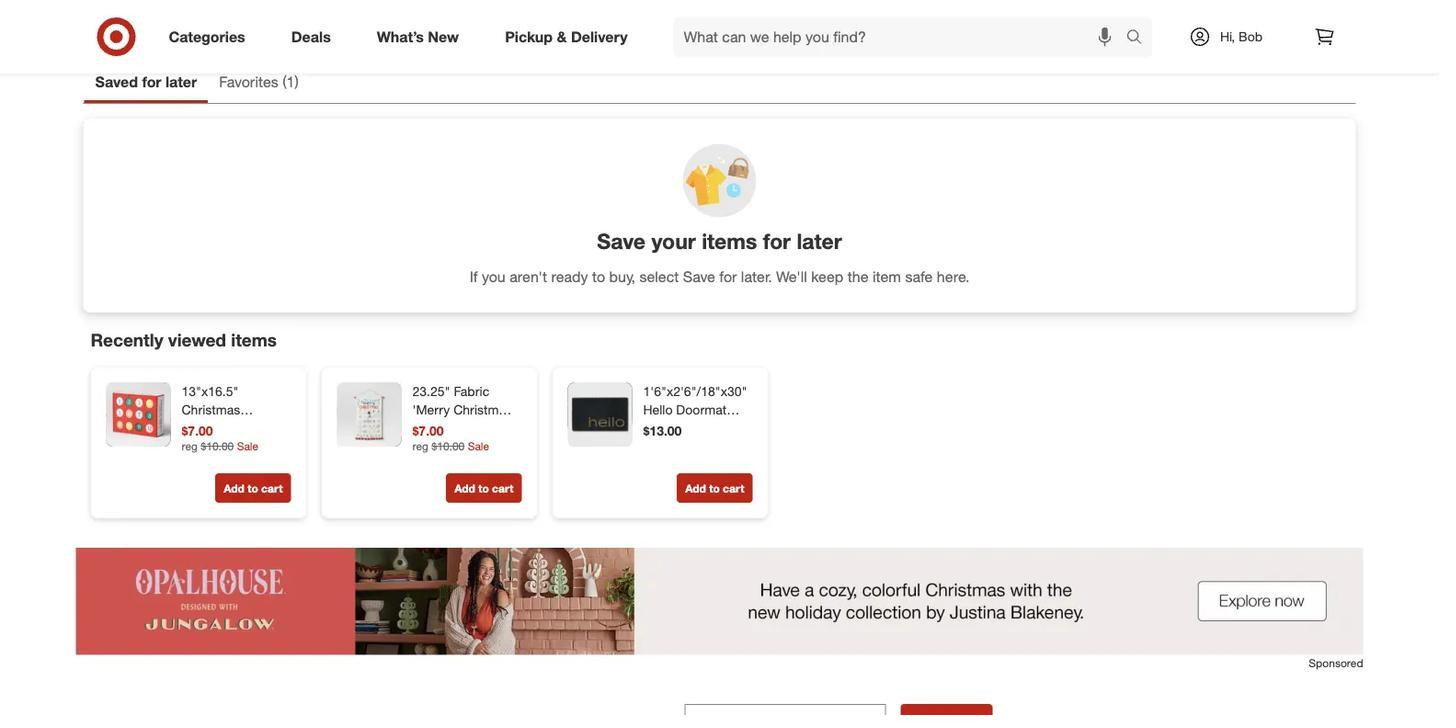 Task type: locate. For each thing, give the bounding box(es) containing it.
1 add from the left
[[224, 482, 245, 495]]

add
[[224, 482, 245, 495], [455, 482, 475, 495], [685, 482, 706, 495]]

add to cart for white
[[455, 482, 514, 495]]

wondershop™
[[182, 457, 262, 473], [413, 457, 493, 473]]

favorites ( 1 )
[[219, 73, 299, 91]]

2 add to cart from the left
[[455, 482, 514, 495]]

What can we help you find? suggestions appear below search field
[[673, 17, 1131, 57]]

0 horizontal spatial add
[[224, 482, 245, 495]]

3 cart from the left
[[723, 482, 745, 495]]

add down project
[[685, 482, 706, 495]]

saved for later
[[95, 73, 197, 91]]

0 horizontal spatial items
[[231, 329, 277, 350]]

add to cart for wondershop™
[[224, 482, 283, 495]]

sale
[[237, 439, 259, 453], [468, 439, 489, 453]]

- right black
[[679, 420, 684, 437]]

1 vertical spatial for
[[763, 229, 791, 254]]

hi,
[[1221, 29, 1236, 45]]

red
[[248, 439, 272, 455]]

1 horizontal spatial add to cart
[[455, 482, 514, 495]]

2 add from the left
[[455, 482, 475, 495]]

to down red on the left bottom of page
[[248, 482, 258, 495]]

23.25" fabric 'merry christmas' hanging advent calendar white - wondershop™ image
[[337, 383, 402, 447], [337, 383, 402, 447]]

$10.00
[[201, 439, 234, 453], [432, 439, 465, 453]]

wondershop™ inside 13"x16.5" christmas countdown punch box red - wondershop™
[[182, 457, 262, 473]]

2 reg from the left
[[413, 439, 429, 453]]

0 horizontal spatial -
[[275, 439, 280, 455]]

cart for 23.25" fabric 'merry christmas' hanging advent calendar white - wondershop™
[[492, 482, 514, 495]]

sale down advent
[[468, 439, 489, 453]]

1 horizontal spatial $10.00
[[432, 439, 465, 453]]

search
[[1118, 30, 1162, 47]]

1 vertical spatial later
[[797, 229, 842, 254]]

$7.00 down 'christmas'
[[182, 423, 213, 439]]

2 $7.00 from the left
[[413, 423, 444, 439]]

delivery
[[571, 28, 628, 46]]

$10.00 down the hanging
[[432, 439, 465, 453]]

1 $10.00 from the left
[[201, 439, 234, 453]]

1 horizontal spatial items
[[702, 229, 757, 254]]

empty cart bullseye image
[[581, 0, 858, 31]]

if
[[470, 268, 478, 286]]

items
[[702, 229, 757, 254], [231, 329, 277, 350]]

hi, bob
[[1221, 29, 1263, 45]]

13"x16.5" christmas countdown punch box red - wondershop™
[[182, 384, 280, 473]]

- right red on the left bottom of page
[[275, 439, 280, 455]]

23.25" fabric 'merry christmas' hanging advent calendar white - wondershop™
[[413, 384, 515, 473]]

deals link
[[276, 17, 354, 57]]

add to cart button down white
[[446, 474, 522, 503]]

1'6"x2'6"/18"x30" hello doormat black - project 62™
[[643, 384, 747, 455]]

0 horizontal spatial reg
[[182, 439, 198, 453]]

0 horizontal spatial later
[[166, 73, 197, 91]]

sale down countdown
[[237, 439, 259, 453]]

$7.00 reg $10.00 sale
[[182, 423, 259, 453], [413, 423, 489, 453]]

cart
[[261, 482, 283, 495], [492, 482, 514, 495], [723, 482, 745, 495]]

project
[[688, 420, 728, 437]]

hanging
[[413, 420, 461, 437]]

0 horizontal spatial for
[[142, 73, 161, 91]]

0 horizontal spatial wondershop™
[[182, 457, 262, 473]]

add to cart button down red on the left bottom of page
[[215, 474, 291, 503]]

save up buy,
[[597, 229, 646, 254]]

to left buy,
[[592, 268, 605, 286]]

save
[[597, 229, 646, 254], [683, 268, 716, 286]]

$7.00 for countdown
[[182, 423, 213, 439]]

1 add to cart from the left
[[224, 482, 283, 495]]

'merry
[[413, 402, 450, 418]]

countdown
[[182, 420, 248, 437]]

later
[[166, 73, 197, 91], [797, 229, 842, 254]]

your
[[652, 229, 696, 254]]

fabric
[[454, 384, 490, 400]]

$7.00 down 'merry at the bottom left of the page
[[413, 423, 444, 439]]

13"x16.5" christmas countdown punch box red - wondershop™ link
[[182, 383, 287, 473]]

2 $10.00 from the left
[[432, 439, 465, 453]]

for
[[142, 73, 161, 91], [763, 229, 791, 254], [720, 268, 737, 286]]

for left 'later.'
[[720, 268, 737, 286]]

pickup
[[505, 28, 553, 46]]

0 horizontal spatial cart
[[261, 482, 283, 495]]

what's new
[[377, 28, 459, 46]]

$10.00 for box
[[201, 439, 234, 453]]

3 add from the left
[[685, 482, 706, 495]]

2 vertical spatial for
[[720, 268, 737, 286]]

2 horizontal spatial -
[[679, 420, 684, 437]]

cart for 13"x16.5" christmas countdown punch box red - wondershop™
[[261, 482, 283, 495]]

categories
[[169, 28, 245, 46]]

for right saved at the left of the page
[[142, 73, 161, 91]]

add to cart button down project
[[677, 474, 753, 503]]

1 vertical spatial items
[[231, 329, 277, 350]]

cart inside $13.00 add to cart
[[723, 482, 745, 495]]

ready
[[551, 268, 588, 286]]

for up we'll
[[763, 229, 791, 254]]

$10.00 for hanging
[[432, 439, 465, 453]]

cart down red on the left bottom of page
[[261, 482, 283, 495]]

0 horizontal spatial $7.00 reg $10.00 sale
[[182, 423, 259, 453]]

3 add to cart button from the left
[[677, 474, 753, 503]]

sale for advent
[[468, 439, 489, 453]]

item
[[873, 268, 902, 286]]

deals
[[291, 28, 331, 46]]

1 horizontal spatial $7.00
[[413, 423, 444, 439]]

sponsored
[[1309, 657, 1364, 671]]

0 horizontal spatial $7.00
[[182, 423, 213, 439]]

reg down countdown
[[182, 439, 198, 453]]

None text field
[[685, 705, 886, 716]]

add to cart down white
[[455, 482, 514, 495]]

&
[[557, 28, 567, 46]]

add down white
[[455, 482, 475, 495]]

0 horizontal spatial sale
[[237, 439, 259, 453]]

- right white
[[505, 439, 510, 455]]

1 horizontal spatial save
[[683, 268, 716, 286]]

0 vertical spatial items
[[702, 229, 757, 254]]

wondershop™ down the calendar
[[413, 457, 493, 473]]

to
[[592, 268, 605, 286], [248, 482, 258, 495], [479, 482, 489, 495], [709, 482, 720, 495]]

1 horizontal spatial add to cart button
[[446, 474, 522, 503]]

)
[[295, 73, 299, 91]]

wondershop™ down box
[[182, 457, 262, 473]]

1 horizontal spatial for
[[720, 268, 737, 286]]

cart down white
[[492, 482, 514, 495]]

aren't
[[510, 268, 547, 286]]

1'6"x2'6"/18"x30" hello doormat black - project 62™ link
[[643, 383, 749, 455]]

1 cart from the left
[[261, 482, 283, 495]]

search button
[[1118, 17, 1162, 61]]

add to cart button
[[215, 474, 291, 503], [446, 474, 522, 503], [677, 474, 753, 503]]

later up keep
[[797, 229, 842, 254]]

-
[[679, 420, 684, 437], [275, 439, 280, 455], [505, 439, 510, 455]]

2 horizontal spatial add to cart button
[[677, 474, 753, 503]]

items up if you aren't ready to buy, select save for later. we'll keep the item safe here. at the top of page
[[702, 229, 757, 254]]

white
[[468, 439, 501, 455]]

select
[[640, 268, 679, 286]]

0 vertical spatial save
[[597, 229, 646, 254]]

- inside 23.25" fabric 'merry christmas' hanging advent calendar white - wondershop™
[[505, 439, 510, 455]]

1 sale from the left
[[237, 439, 259, 453]]

reg for countdown
[[182, 439, 198, 453]]

13"x16.5" christmas countdown punch box red - wondershop™ image
[[106, 383, 171, 447], [106, 383, 171, 447]]

2 wondershop™ from the left
[[413, 457, 493, 473]]

$7.00
[[182, 423, 213, 439], [413, 423, 444, 439]]

reg
[[182, 439, 198, 453], [413, 439, 429, 453]]

hello
[[643, 402, 673, 418]]

$7.00 reg $10.00 sale for hanging
[[413, 423, 489, 453]]

save right select on the left top of page
[[683, 268, 716, 286]]

1 add to cart button from the left
[[215, 474, 291, 503]]

cart down project
[[723, 482, 745, 495]]

reg down the hanging
[[413, 439, 429, 453]]

1 horizontal spatial -
[[505, 439, 510, 455]]

recently viewed items
[[91, 329, 277, 350]]

add to cart
[[224, 482, 283, 495], [455, 482, 514, 495]]

0 horizontal spatial add to cart
[[224, 482, 283, 495]]

23.25"
[[413, 384, 450, 400]]

1 horizontal spatial wondershop™
[[413, 457, 493, 473]]

0 horizontal spatial add to cart button
[[215, 474, 291, 503]]

items right viewed
[[231, 329, 277, 350]]

1 horizontal spatial sale
[[468, 439, 489, 453]]

2 sale from the left
[[468, 439, 489, 453]]

1 horizontal spatial reg
[[413, 439, 429, 453]]

2 horizontal spatial add
[[685, 482, 706, 495]]

1 horizontal spatial cart
[[492, 482, 514, 495]]

doormat
[[676, 402, 727, 418]]

new
[[428, 28, 459, 46]]

0 vertical spatial for
[[142, 73, 161, 91]]

2 cart from the left
[[492, 482, 514, 495]]

$10.00 down countdown
[[201, 439, 234, 453]]

we'll
[[776, 268, 807, 286]]

2 $7.00 reg $10.00 sale from the left
[[413, 423, 489, 453]]

1 horizontal spatial $7.00 reg $10.00 sale
[[413, 423, 489, 453]]

2 add to cart button from the left
[[446, 474, 522, 503]]

to down project
[[709, 482, 720, 495]]

sale for red
[[237, 439, 259, 453]]

wondershop™ inside 23.25" fabric 'merry christmas' hanging advent calendar white - wondershop™
[[413, 457, 493, 473]]

2 horizontal spatial cart
[[723, 482, 745, 495]]

1 reg from the left
[[182, 439, 198, 453]]

add down box
[[224, 482, 245, 495]]

add to cart down red on the left bottom of page
[[224, 482, 283, 495]]

23.25" fabric 'merry christmas' hanging advent calendar white - wondershop™ link
[[413, 383, 518, 473]]

(
[[283, 73, 287, 91]]

1'6"x2'6"/18"x30" hello doormat black - project 62™ image
[[568, 383, 632, 447], [568, 383, 632, 447]]

1 wondershop™ from the left
[[182, 457, 262, 473]]

1 $7.00 from the left
[[182, 423, 213, 439]]

2 horizontal spatial for
[[763, 229, 791, 254]]

add for wondershop™
[[224, 482, 245, 495]]

later down categories
[[166, 73, 197, 91]]

1 horizontal spatial add
[[455, 482, 475, 495]]

0 horizontal spatial $10.00
[[201, 439, 234, 453]]

1 $7.00 reg $10.00 sale from the left
[[182, 423, 259, 453]]



Task type: vqa. For each thing, say whether or not it's contained in the screenshot.
1st cart from left
yes



Task type: describe. For each thing, give the bounding box(es) containing it.
christmas'
[[454, 402, 515, 418]]

calendar
[[413, 439, 465, 455]]

to inside $13.00 add to cart
[[709, 482, 720, 495]]

0 horizontal spatial save
[[597, 229, 646, 254]]

- inside 13"x16.5" christmas countdown punch box red - wondershop™
[[275, 439, 280, 455]]

add to cart button for white
[[446, 474, 522, 503]]

1 vertical spatial save
[[683, 268, 716, 286]]

save your items for later
[[597, 229, 842, 254]]

categories link
[[153, 17, 268, 57]]

recently
[[91, 329, 163, 350]]

here.
[[937, 268, 970, 286]]

keep
[[812, 268, 844, 286]]

$7.00 for 'merry
[[413, 423, 444, 439]]

later.
[[741, 268, 772, 286]]

pickup & delivery link
[[490, 17, 651, 57]]

items for viewed
[[231, 329, 277, 350]]

if you aren't ready to buy, select save for later. we'll keep the item safe here.
[[470, 268, 970, 286]]

$7.00 reg $10.00 sale for box
[[182, 423, 259, 453]]

what's
[[377, 28, 424, 46]]

bob
[[1239, 29, 1263, 45]]

buy,
[[609, 268, 636, 286]]

add to cart button for wondershop™
[[215, 474, 291, 503]]

items for your
[[702, 229, 757, 254]]

add inside $13.00 add to cart
[[685, 482, 706, 495]]

1 horizontal spatial later
[[797, 229, 842, 254]]

saved
[[95, 73, 138, 91]]

- inside 1'6"x2'6"/18"x30" hello doormat black - project 62™
[[679, 420, 684, 437]]

advertisement region
[[76, 548, 1364, 656]]

safe
[[906, 268, 933, 286]]

punch
[[182, 439, 218, 455]]

to down white
[[479, 482, 489, 495]]

you
[[482, 268, 506, 286]]

saved for later link
[[84, 64, 208, 103]]

$13.00
[[643, 423, 682, 439]]

0 vertical spatial later
[[166, 73, 197, 91]]

christmas
[[182, 402, 240, 418]]

add for white
[[455, 482, 475, 495]]

reg for 'merry
[[413, 439, 429, 453]]

1
[[287, 73, 295, 91]]

13"x16.5"
[[182, 384, 239, 400]]

the
[[848, 268, 869, 286]]

box
[[222, 439, 245, 455]]

black
[[643, 420, 676, 437]]

$13.00 add to cart
[[643, 423, 745, 495]]

1'6"x2'6"/18"x30"
[[643, 384, 747, 400]]

62™
[[643, 439, 665, 455]]

advent
[[464, 420, 505, 437]]

viewed
[[168, 329, 226, 350]]

favorites
[[219, 73, 278, 91]]

what's new link
[[361, 17, 482, 57]]

pickup & delivery
[[505, 28, 628, 46]]



